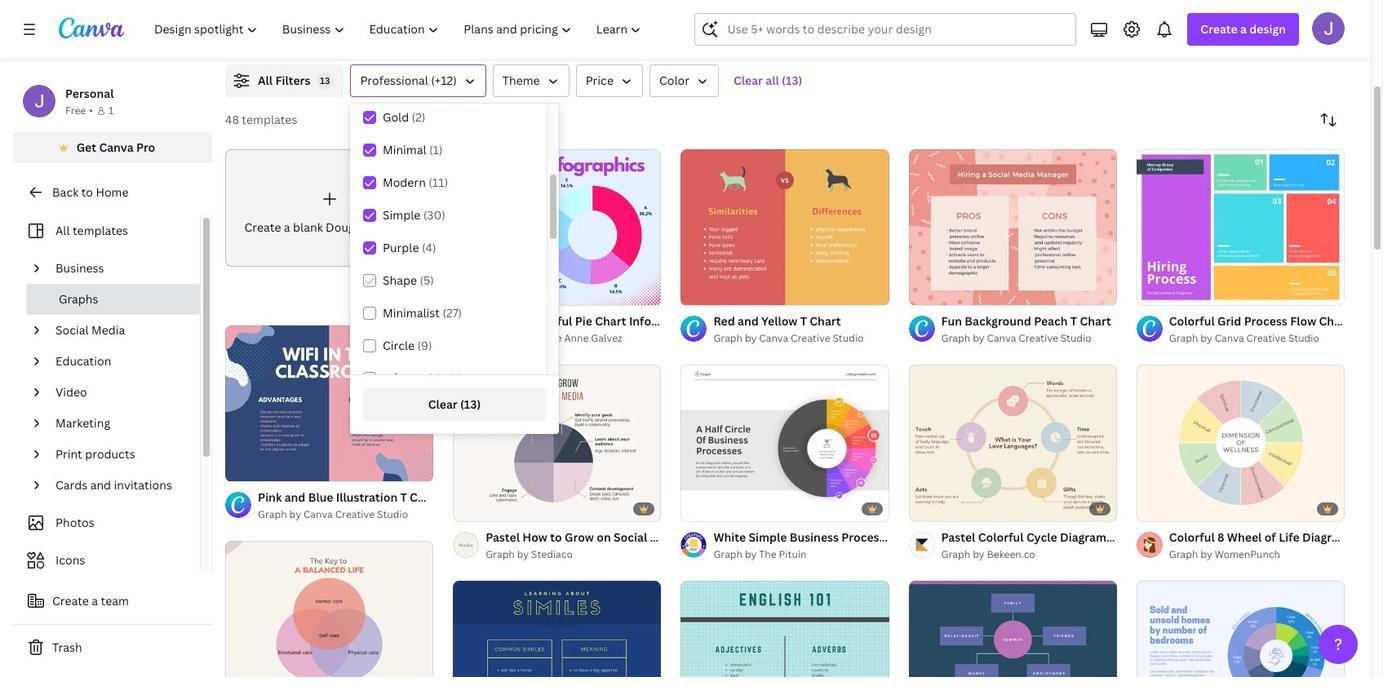 Task type: locate. For each thing, give the bounding box(es) containing it.
studio down illustration
[[377, 508, 408, 522]]

canva inside the red and yellow t chart graph by canva creative studio
[[759, 332, 789, 346]]

business
[[56, 260, 104, 276], [790, 530, 839, 545]]

by inside simple colorful pie chart infographics graph by rizelle anne galvez
[[517, 332, 529, 346]]

process right grid
[[1244, 314, 1288, 329]]

chart right illustration
[[410, 490, 441, 505]]

create inside "button"
[[52, 593, 89, 609]]

0 vertical spatial (13)
[[782, 73, 803, 88]]

all left "filters"
[[258, 73, 273, 88]]

process up graph by the pituin link
[[842, 530, 885, 545]]

graph by canva creative studio link down grid
[[1169, 331, 1345, 347]]

shape
[[383, 273, 417, 288]]

pink and purple eco map chart image
[[909, 581, 1117, 677]]

a left team
[[92, 593, 98, 609]]

cards and invitations link
[[49, 470, 190, 501]]

by left stediaco
[[517, 548, 529, 561]]

diagram right life
[[1303, 530, 1349, 545]]

red and yellow t chart link
[[714, 313, 864, 331]]

clear inside button
[[428, 397, 458, 412]]

chart for fun background peach t chart graph by canva creative studio
[[1080, 314, 1111, 329]]

canva down background
[[987, 332, 1016, 346]]

chart inside colorful grid process flow chart graph by canva creative studio
[[1319, 314, 1351, 329]]

pastel colorful cycle diagram graph link
[[942, 529, 1144, 547]]

canva inside fun background peach t chart graph by canva creative studio
[[987, 332, 1016, 346]]

1 vertical spatial simple
[[486, 314, 524, 329]]

t inside pink and blue illustration t chart graph by canva creative studio
[[400, 490, 407, 505]]

design
[[1250, 21, 1286, 37]]

creative inside the red and yellow t chart graph by canva creative studio
[[791, 332, 831, 346]]

0 vertical spatial all
[[258, 73, 273, 88]]

fun background peach t chart link
[[942, 313, 1111, 331]]

circle left "(9)"
[[383, 338, 415, 353]]

1 vertical spatial clear
[[428, 397, 458, 412]]

clear all (13) button
[[726, 64, 811, 97]]

white simple business process circle graph image
[[681, 365, 889, 521]]

1 vertical spatial (13)
[[460, 397, 481, 412]]

create a design button
[[1188, 13, 1299, 46]]

color button
[[650, 64, 719, 97]]

all
[[258, 73, 273, 88], [56, 223, 70, 238]]

all inside all templates link
[[56, 223, 70, 238]]

graph by bekeen.co link
[[942, 547, 1117, 563]]

creative for process
[[1247, 332, 1286, 346]]

colorful 8 wheel of life diagram graph graph by womenpunch
[[1169, 530, 1383, 561]]

0 vertical spatial a
[[1241, 21, 1247, 37]]

by down the pastel
[[973, 548, 985, 561]]

create a blank doughnut chart link
[[225, 149, 434, 267]]

grid
[[1218, 314, 1242, 329]]

create down "icons"
[[52, 593, 89, 609]]

canva inside colorful grid process flow chart graph by canva creative studio
[[1215, 332, 1244, 346]]

0 horizontal spatial diagram
[[1060, 530, 1107, 545]]

wheel
[[1227, 530, 1262, 545]]

0 vertical spatial clear
[[734, 73, 763, 88]]

pink and blue illustration t chart image
[[225, 325, 434, 481]]

business up graph by the pituin link
[[790, 530, 839, 545]]

clear for clear all (13)
[[734, 73, 763, 88]]

2 vertical spatial simple
[[749, 530, 787, 545]]

cycle
[[1027, 530, 1058, 545]]

graph by canva creative studio link down illustration
[[258, 507, 434, 523]]

studio down flow
[[1289, 332, 1320, 346]]

studio inside the red and yellow t chart graph by canva creative studio
[[833, 332, 864, 346]]

a for design
[[1241, 21, 1247, 37]]

by down red and yellow t chart "link"
[[745, 332, 757, 346]]

and inside the red and yellow t chart graph by canva creative studio
[[738, 314, 759, 329]]

a inside "button"
[[92, 593, 98, 609]]

t right illustration
[[400, 490, 407, 505]]

None search field
[[695, 13, 1077, 46]]

to
[[81, 184, 93, 200]]

studio for process
[[1289, 332, 1320, 346]]

creative down pink and blue illustration t chart link
[[335, 508, 375, 522]]

the balanced life infographic venn diagram graph image
[[225, 541, 434, 677]]

1 horizontal spatial clear
[[734, 73, 763, 88]]

t right peach
[[1071, 314, 1077, 329]]

simple inside white simple business process circle graph graph by the pituin
[[749, 530, 787, 545]]

0 horizontal spatial and
[[90, 477, 111, 493]]

8
[[1218, 530, 1225, 545]]

studio inside fun background peach t chart graph by canva creative studio
[[1061, 332, 1092, 346]]

and for cards
[[90, 477, 111, 493]]

creative for peach
[[1019, 332, 1058, 346]]

0 horizontal spatial a
[[92, 593, 98, 609]]

all templates
[[56, 223, 128, 238]]

templates for all templates
[[73, 223, 128, 238]]

all templates link
[[23, 215, 190, 246]]

a left design
[[1241, 21, 1247, 37]]

t for peach
[[1071, 314, 1077, 329]]

colorful
[[527, 314, 572, 329], [1169, 314, 1215, 329], [978, 530, 1024, 545], [1169, 530, 1215, 545]]

chart up galvez
[[595, 314, 626, 329]]

templates for 48 templates
[[242, 112, 297, 127]]

(30)
[[423, 207, 445, 223]]

all filters
[[258, 73, 311, 88]]

0 horizontal spatial simple
[[383, 207, 421, 223]]

create inside "dropdown button"
[[1201, 21, 1238, 37]]

canva inside button
[[99, 140, 134, 155]]

and for pink
[[285, 490, 306, 505]]

studio inside colorful grid process flow chart graph by canva creative studio
[[1289, 332, 1320, 346]]

all for all filters
[[258, 73, 273, 88]]

chart inside the red and yellow t chart graph by canva creative studio
[[810, 314, 841, 329]]

t for yellow
[[800, 314, 807, 329]]

colorful up bekeen.co
[[978, 530, 1024, 545]]

canva down yellow
[[759, 332, 789, 346]]

2 horizontal spatial simple
[[749, 530, 787, 545]]

minimal
[[383, 142, 427, 158]]

by down pink and blue illustration t chart link
[[289, 508, 301, 522]]

diagram right cycle
[[1060, 530, 1107, 545]]

colorful left grid
[[1169, 314, 1215, 329]]

simple colorful pie chart infographics image
[[453, 149, 661, 306]]

create left design
[[1201, 21, 1238, 37]]

chart right peach
[[1080, 314, 1111, 329]]

graph inside simple colorful pie chart infographics graph by rizelle anne galvez
[[486, 332, 515, 346]]

canva for red
[[759, 332, 789, 346]]

colorful grid process flow chart graph by canva creative studio
[[1169, 314, 1351, 346]]

1 horizontal spatial circle
[[888, 530, 920, 545]]

circle left the pastel
[[888, 530, 920, 545]]

by left the
[[745, 548, 757, 561]]

colorful 8 wheel of life diagram graph image
[[1137, 365, 1345, 521]]

simple
[[383, 207, 421, 223], [486, 314, 524, 329], [749, 530, 787, 545]]

get canva pro
[[76, 140, 155, 155]]

pastel how to grow on social media pie chart infographic graph image
[[453, 365, 661, 521]]

t inside the red and yellow t chart graph by canva creative studio
[[800, 314, 807, 329]]

process
[[1244, 314, 1288, 329], [842, 530, 885, 545]]

0 horizontal spatial (13)
[[460, 397, 481, 412]]

by inside pastel colorful cycle diagram graph graph by bekeen.co
[[973, 548, 985, 561]]

t right yellow
[[800, 314, 807, 329]]

studio down peach
[[1061, 332, 1092, 346]]

studio for yellow
[[833, 332, 864, 346]]

pastel
[[942, 530, 976, 545]]

illustration
[[336, 490, 398, 505]]

simple for simple colorful pie chart infographics graph by rizelle anne galvez
[[486, 314, 524, 329]]

Search search field
[[728, 14, 1066, 45]]

a inside "dropdown button"
[[1241, 21, 1247, 37]]

simple inside simple colorful pie chart infographics graph by rizelle anne galvez
[[486, 314, 524, 329]]

graph by the pituin link
[[714, 547, 889, 563]]

simple up purple
[[383, 207, 421, 223]]

create a blank doughnut chart
[[244, 219, 414, 235]]

graph by canva creative studio link down peach
[[942, 331, 1111, 347]]

and right cards
[[90, 477, 111, 493]]

2 horizontal spatial and
[[738, 314, 759, 329]]

2 horizontal spatial t
[[1071, 314, 1077, 329]]

colorful grid process flow chart image
[[1137, 149, 1345, 306]]

social
[[56, 322, 89, 338]]

0 horizontal spatial clear
[[428, 397, 458, 412]]

canva
[[99, 140, 134, 155], [759, 332, 789, 346], [987, 332, 1016, 346], [1215, 332, 1244, 346], [304, 508, 333, 522]]

templates down back to home
[[73, 223, 128, 238]]

canva down blue
[[304, 508, 333, 522]]

1 horizontal spatial process
[[1244, 314, 1288, 329]]

2 vertical spatial a
[[92, 593, 98, 609]]

(13) right 'all'
[[782, 73, 803, 88]]

1 horizontal spatial templates
[[242, 112, 297, 127]]

creative inside pink and blue illustration t chart graph by canva creative studio
[[335, 508, 375, 522]]

0 horizontal spatial templates
[[73, 223, 128, 238]]

price button
[[576, 64, 643, 97]]

studio for peach
[[1061, 332, 1092, 346]]

1 horizontal spatial create
[[244, 219, 281, 235]]

studio down red and yellow t chart "link"
[[833, 332, 864, 346]]

canva inside pink and blue illustration t chart graph by canva creative studio
[[304, 508, 333, 522]]

0 vertical spatial circle
[[383, 338, 415, 353]]

back to home link
[[13, 176, 212, 209]]

0 horizontal spatial all
[[56, 223, 70, 238]]

colorful up 'rizelle'
[[527, 314, 572, 329]]

chart right yellow
[[810, 314, 841, 329]]

chart right flow
[[1319, 314, 1351, 329]]

1 vertical spatial templates
[[73, 223, 128, 238]]

white simple business process circle graph link
[[714, 529, 957, 547]]

(1)
[[429, 142, 443, 158]]

1 vertical spatial create
[[244, 219, 281, 235]]

business up graphs at the left top
[[56, 260, 104, 276]]

simple up the
[[749, 530, 787, 545]]

chart for colorful grid process flow chart graph by canva creative studio
[[1319, 314, 1351, 329]]

1 horizontal spatial t
[[800, 314, 807, 329]]

and right "pink"
[[285, 490, 306, 505]]

create left blank
[[244, 219, 281, 235]]

graph by canva creative studio link down yellow
[[714, 331, 864, 347]]

1 horizontal spatial all
[[258, 73, 273, 88]]

(13) inside button
[[460, 397, 481, 412]]

0 horizontal spatial create
[[52, 593, 89, 609]]

1 vertical spatial a
[[284, 219, 290, 235]]

by inside colorful grid process flow chart graph by canva creative studio
[[1201, 332, 1213, 346]]

a
[[1241, 21, 1247, 37], [284, 219, 290, 235], [92, 593, 98, 609]]

0 vertical spatial simple
[[383, 207, 421, 223]]

and inside pink and blue illustration t chart graph by canva creative studio
[[285, 490, 306, 505]]

1 horizontal spatial a
[[284, 219, 290, 235]]

canva for colorful
[[1215, 332, 1244, 346]]

0 horizontal spatial t
[[400, 490, 407, 505]]

2 diagram from the left
[[1303, 530, 1349, 545]]

red and yellow t chart graph by canva creative studio
[[714, 314, 864, 346]]

top level navigation element
[[144, 13, 656, 46]]

studio inside pink and blue illustration t chart graph by canva creative studio
[[377, 508, 408, 522]]

by left "womenpunch"
[[1201, 548, 1213, 561]]

all down back
[[56, 223, 70, 238]]

1 horizontal spatial (13)
[[782, 73, 803, 88]]

1 vertical spatial process
[[842, 530, 885, 545]]

1 horizontal spatial diagram
[[1303, 530, 1349, 545]]

0 vertical spatial templates
[[242, 112, 297, 127]]

chart for red and yellow t chart graph by canva creative studio
[[810, 314, 841, 329]]

0 vertical spatial process
[[1244, 314, 1288, 329]]

clear left 'all'
[[734, 73, 763, 88]]

creative down red and yellow t chart "link"
[[791, 332, 831, 346]]

1 vertical spatial all
[[56, 223, 70, 238]]

0 vertical spatial business
[[56, 260, 104, 276]]

theme button
[[493, 64, 569, 97]]

2 horizontal spatial create
[[1201, 21, 1238, 37]]

1 horizontal spatial simple
[[486, 314, 524, 329]]

templates inside all templates link
[[73, 223, 128, 238]]

a for team
[[92, 593, 98, 609]]

process inside white simple business process circle graph graph by the pituin
[[842, 530, 885, 545]]

clear (13) button
[[363, 389, 546, 421]]

photos link
[[23, 508, 190, 539]]

2 vertical spatial create
[[52, 593, 89, 609]]

clear for clear (13)
[[428, 397, 458, 412]]

fun
[[942, 314, 962, 329]]

all for all templates
[[56, 223, 70, 238]]

0 vertical spatial create
[[1201, 21, 1238, 37]]

canva down grid
[[1215, 332, 1244, 346]]

1 horizontal spatial and
[[285, 490, 306, 505]]

create a blank doughnut chart element
[[225, 149, 434, 267]]

clear down (7)
[[428, 397, 458, 412]]

t inside fun background peach t chart graph by canva creative studio
[[1071, 314, 1077, 329]]

canva left pro
[[99, 140, 134, 155]]

simple right (27)
[[486, 314, 524, 329]]

circle
[[383, 338, 415, 353], [888, 530, 920, 545]]

chart inside fun background peach t chart graph by canva creative studio
[[1080, 314, 1111, 329]]

colorful inside colorful grid process flow chart graph by canva creative studio
[[1169, 314, 1215, 329]]

0 horizontal spatial process
[[842, 530, 885, 545]]

13 filter options selected element
[[317, 73, 333, 89]]

video
[[56, 384, 87, 400]]

1 vertical spatial circle
[[888, 530, 920, 545]]

1 vertical spatial business
[[790, 530, 839, 545]]

graph by canva creative studio link for peach
[[942, 331, 1111, 347]]

doughnut charts templates image
[[997, 0, 1345, 45]]

1 horizontal spatial business
[[790, 530, 839, 545]]

graph inside colorful grid process flow chart graph by canva creative studio
[[1169, 332, 1199, 346]]

rizelle
[[531, 332, 562, 346]]

a left blank
[[284, 219, 290, 235]]

red and yellow t chart image
[[681, 149, 889, 306]]

•
[[89, 104, 93, 118]]

fun background peach t chart image
[[909, 149, 1117, 306]]

1 diagram from the left
[[1060, 530, 1107, 545]]

modern (11)
[[383, 175, 448, 190]]

clear inside button
[[734, 73, 763, 88]]

by down colorful grid process flow chart "link"
[[1201, 332, 1213, 346]]

creative inside fun background peach t chart graph by canva creative studio
[[1019, 332, 1058, 346]]

graph by stediaco
[[486, 548, 573, 561]]

(13) down (7)
[[460, 397, 481, 412]]

simple for simple (30)
[[383, 207, 421, 223]]

by left 'rizelle'
[[517, 332, 529, 346]]

trash
[[52, 640, 82, 655]]

infographics
[[629, 314, 699, 329]]

and right red
[[738, 314, 759, 329]]

icons link
[[23, 545, 190, 576]]

creative down fun background peach t chart link
[[1019, 332, 1058, 346]]

life
[[1279, 530, 1300, 545]]

creative inside colorful grid process flow chart graph by canva creative studio
[[1247, 332, 1286, 346]]

2 horizontal spatial a
[[1241, 21, 1247, 37]]

(11)
[[429, 175, 448, 190]]

professional (+12)
[[360, 73, 457, 88]]

chart up purple
[[383, 219, 414, 235]]

13
[[320, 74, 330, 87]]

marketing
[[56, 415, 110, 431]]

creative down colorful grid process flow chart "link"
[[1247, 332, 1286, 346]]

colorful left 8 on the bottom right
[[1169, 530, 1215, 545]]

chart
[[383, 219, 414, 235], [595, 314, 626, 329], [810, 314, 841, 329], [1080, 314, 1111, 329], [1319, 314, 1351, 329], [410, 490, 441, 505]]

templates right 48
[[242, 112, 297, 127]]

by down background
[[973, 332, 985, 346]]



Task type: describe. For each thing, give the bounding box(es) containing it.
filters
[[275, 73, 311, 88]]

(13) inside button
[[782, 73, 803, 88]]

photos
[[56, 515, 94, 531]]

colorful 8 wheel of life diagram graph link
[[1169, 529, 1383, 547]]

create for create a design
[[1201, 21, 1238, 37]]

by inside pink and blue illustration t chart graph by canva creative studio
[[289, 508, 301, 522]]

by inside the red and yellow t chart graph by canva creative studio
[[745, 332, 757, 346]]

graph by canva creative studio link for process
[[1169, 331, 1345, 347]]

blue purple doughnut chart real estate graph image
[[1137, 581, 1345, 677]]

and for red
[[738, 314, 759, 329]]

create a team
[[52, 593, 129, 609]]

print
[[56, 446, 82, 462]]

icons
[[56, 553, 85, 568]]

red
[[714, 314, 735, 329]]

marketing link
[[49, 408, 190, 439]]

colorful inside pastel colorful cycle diagram graph graph by bekeen.co
[[978, 530, 1024, 545]]

48
[[225, 112, 239, 127]]

colorful inside colorful 8 wheel of life diagram graph graph by womenpunch
[[1169, 530, 1215, 545]]

blue simple t chart image
[[453, 581, 661, 677]]

colorful inside simple colorful pie chart infographics graph by rizelle anne galvez
[[527, 314, 572, 329]]

business link
[[49, 253, 190, 284]]

process inside colorful grid process flow chart graph by canva creative studio
[[1244, 314, 1288, 329]]

back
[[52, 184, 79, 200]]

team
[[101, 593, 129, 609]]

social media
[[56, 322, 125, 338]]

cards and invitations
[[56, 477, 172, 493]]

create a team button
[[13, 585, 212, 618]]

minimalist (27)
[[383, 305, 462, 321]]

purple (4)
[[383, 240, 436, 255]]

creative for yellow
[[791, 332, 831, 346]]

by inside fun background peach t chart graph by canva creative studio
[[973, 332, 985, 346]]

(4)
[[422, 240, 436, 255]]

bekeen.co
[[987, 548, 1036, 561]]

create for create a blank doughnut chart
[[244, 219, 281, 235]]

graph by womenpunch link
[[1169, 547, 1345, 563]]

pastel colorful cycle diagram graph image
[[909, 365, 1117, 521]]

chart inside simple colorful pie chart infographics graph by rizelle anne galvez
[[595, 314, 626, 329]]

diagram inside pastel colorful cycle diagram graph graph by bekeen.co
[[1060, 530, 1107, 545]]

circle inside white simple business process circle graph graph by the pituin
[[888, 530, 920, 545]]

sky blue english grid t chart image
[[681, 581, 889, 677]]

pie
[[575, 314, 593, 329]]

pro
[[136, 140, 155, 155]]

media
[[91, 322, 125, 338]]

a for blank
[[284, 219, 290, 235]]

Sort by button
[[1312, 104, 1345, 136]]

(5)
[[420, 273, 434, 288]]

free
[[65, 104, 86, 118]]

video link
[[49, 377, 190, 408]]

infographic
[[383, 371, 446, 386]]

0 horizontal spatial business
[[56, 260, 104, 276]]

gold
[[383, 109, 409, 125]]

cards
[[56, 477, 88, 493]]

womenpunch
[[1215, 548, 1281, 561]]

social media link
[[49, 315, 190, 346]]

chart for create a blank doughnut chart
[[383, 219, 414, 235]]

infographic (7)
[[383, 371, 462, 386]]

clear all (13)
[[734, 73, 803, 88]]

by inside colorful 8 wheel of life diagram graph graph by womenpunch
[[1201, 548, 1213, 561]]

theme
[[503, 73, 540, 88]]

of
[[1265, 530, 1276, 545]]

simple colorful pie chart infographics link
[[486, 313, 699, 331]]

pastel colorful cycle diagram graph graph by bekeen.co
[[942, 530, 1144, 561]]

education link
[[49, 346, 190, 377]]

simple colorful pie chart infographics graph by rizelle anne galvez
[[486, 314, 699, 346]]

diagram inside colorful 8 wheel of life diagram graph graph by womenpunch
[[1303, 530, 1349, 545]]

print products
[[56, 446, 135, 462]]

professional (+12) button
[[351, 64, 486, 97]]

0 horizontal spatial circle
[[383, 338, 415, 353]]

personal
[[65, 86, 114, 101]]

create a design
[[1201, 21, 1286, 37]]

blank
[[293, 219, 323, 235]]

graph inside pink and blue illustration t chart graph by canva creative studio
[[258, 508, 287, 522]]

galvez
[[591, 332, 622, 346]]

minimal (1)
[[383, 142, 443, 158]]

price
[[586, 73, 614, 88]]

graph by canva creative studio link for yellow
[[714, 331, 864, 347]]

get canva pro button
[[13, 132, 212, 163]]

canva for fun
[[987, 332, 1016, 346]]

graph by canva creative studio link for blue
[[258, 507, 434, 523]]

shape (5)
[[383, 273, 434, 288]]

pituin
[[779, 548, 807, 561]]

graph inside the red and yellow t chart graph by canva creative studio
[[714, 332, 743, 346]]

get
[[76, 140, 96, 155]]

chart inside pink and blue illustration t chart graph by canva creative studio
[[410, 490, 441, 505]]

business inside white simple business process circle graph graph by the pituin
[[790, 530, 839, 545]]

pink
[[258, 490, 282, 505]]

modern
[[383, 175, 426, 190]]

pink and blue illustration t chart graph by canva creative studio
[[258, 490, 441, 522]]

jacob simon image
[[1312, 12, 1345, 45]]

back to home
[[52, 184, 129, 200]]

graph inside fun background peach t chart graph by canva creative studio
[[942, 332, 971, 346]]

graphs
[[59, 291, 98, 307]]

print products link
[[49, 439, 190, 470]]

(27)
[[443, 305, 462, 321]]

education
[[56, 353, 111, 369]]

graph by stediaco link
[[486, 547, 661, 563]]

by inside white simple business process circle graph graph by the pituin
[[745, 548, 757, 561]]

all
[[766, 73, 779, 88]]

doughnut
[[326, 219, 381, 235]]

(7)
[[449, 371, 462, 386]]

48 templates
[[225, 112, 297, 127]]

purple
[[383, 240, 419, 255]]

simple (30)
[[383, 207, 445, 223]]

create for create a team
[[52, 593, 89, 609]]

free •
[[65, 104, 93, 118]]

color
[[659, 73, 690, 88]]

white simple business process circle graph graph by the pituin
[[714, 530, 957, 561]]

trash link
[[13, 632, 212, 664]]

by inside graph by stediaco link
[[517, 548, 529, 561]]

fun background peach t chart graph by canva creative studio
[[942, 314, 1111, 346]]

circle (9)
[[383, 338, 432, 353]]

(+12)
[[431, 73, 457, 88]]



Task type: vqa. For each thing, say whether or not it's contained in the screenshot.


